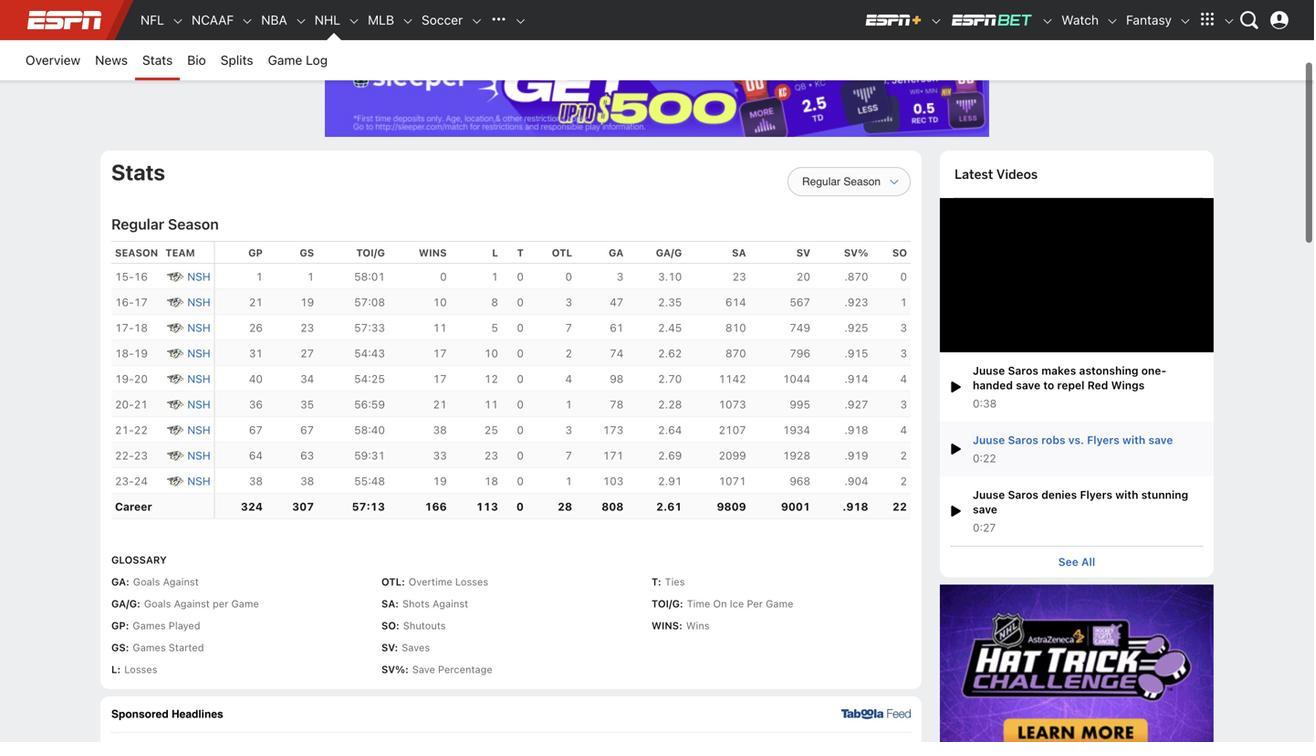 Task type: vqa. For each thing, say whether or not it's contained in the screenshot.
Biggest games, top newcomers, teams on the rise: What we're excited to see in 2024 Link
no



Task type: describe. For each thing, give the bounding box(es) containing it.
nsh link for 15-16
[[184, 268, 211, 285]]

0 horizontal spatial espn bet image
[[951, 13, 1035, 27]]

8
[[491, 296, 498, 309]]

see all link
[[1059, 555, 1096, 568]]

173
[[603, 424, 624, 436]]

567
[[790, 296, 811, 309]]

overview link
[[18, 40, 88, 80]]

wings
[[1112, 379, 1145, 391]]

ga for ga
[[609, 247, 624, 259]]

15-
[[115, 270, 134, 283]]

nsh image for 16-17
[[165, 293, 184, 311]]

nsh for 23-24
[[187, 475, 211, 488]]

so for so
[[893, 247, 907, 259]]

more espn image
[[1194, 6, 1222, 34]]

12
[[485, 372, 498, 385]]

nsh link for 16-17
[[184, 294, 211, 311]]

splits link
[[213, 40, 261, 80]]

: for otl
[[402, 576, 405, 588]]

t : ties
[[652, 576, 685, 588]]

l for l : losses
[[111, 664, 117, 676]]

espn+ image
[[865, 13, 923, 27]]

23 down 25
[[485, 449, 498, 462]]

: for t
[[658, 576, 662, 588]]

news link
[[88, 40, 135, 80]]

1928
[[783, 449, 811, 462]]

nba
[[261, 12, 287, 27]]

espn plus image
[[930, 15, 943, 28]]

stunning
[[1142, 488, 1189, 501]]

sv% for sv%
[[844, 247, 869, 259]]

36
[[249, 398, 263, 411]]

21-22
[[115, 424, 148, 436]]

nba image
[[295, 15, 307, 28]]

nsh for 19-20
[[187, 372, 211, 385]]

2.45
[[658, 321, 682, 334]]

2.61
[[656, 500, 682, 513]]

54:43
[[354, 347, 385, 360]]

1142
[[719, 372, 747, 385]]

1 horizontal spatial 38
[[300, 475, 314, 488]]

1 vertical spatial 20
[[134, 372, 148, 385]]

fantasy link
[[1119, 0, 1180, 40]]

2.70
[[658, 372, 682, 385]]

.915
[[845, 347, 869, 360]]

2 horizontal spatial 38
[[433, 424, 447, 436]]

: for so
[[396, 620, 400, 632]]

per
[[213, 598, 229, 610]]

1 horizontal spatial espn bet image
[[1042, 15, 1055, 28]]

18-
[[115, 347, 134, 360]]

171
[[603, 449, 624, 462]]

1071
[[719, 475, 747, 488]]

nsh link for 20-21
[[184, 396, 211, 413]]

0 for 47
[[517, 296, 524, 309]]

headlines
[[172, 708, 223, 721]]

57:33
[[354, 321, 385, 334]]

nsh link for 19-20
[[184, 370, 211, 388]]

2107
[[719, 424, 747, 436]]

bio
[[187, 52, 206, 68]]

shutouts
[[403, 620, 446, 632]]

1 up 26 at the left of page
[[256, 270, 263, 283]]

0 horizontal spatial losses
[[124, 664, 157, 676]]

ncaaf
[[192, 12, 234, 27]]

1 horizontal spatial 10
[[485, 347, 498, 360]]

0 for 3
[[517, 270, 524, 283]]

0 horizontal spatial 38
[[249, 475, 263, 488]]

57:13
[[352, 500, 385, 513]]

time
[[687, 598, 711, 610]]

overview
[[26, 52, 81, 68]]

5
[[491, 321, 498, 334]]

2.69
[[658, 449, 682, 462]]

more espn image
[[1223, 15, 1236, 28]]

sa for sa : shots against
[[382, 598, 396, 610]]

1 vertical spatial 22
[[893, 500, 907, 513]]

latest
[[955, 166, 994, 183]]

nsh link for 21-22
[[184, 421, 211, 439]]

nsh image for 23-24
[[165, 472, 184, 490]]

58:01
[[354, 270, 385, 283]]

soccer
[[422, 12, 463, 27]]

0 vertical spatial 18
[[134, 321, 148, 334]]

splits
[[221, 52, 253, 68]]

59:31
[[354, 449, 385, 462]]

nsh image for 18-19
[[165, 344, 184, 362]]

749
[[790, 321, 811, 334]]

mlb image
[[402, 15, 414, 28]]

gs for gs : games started
[[111, 642, 126, 654]]

1 right .923
[[901, 296, 907, 309]]

968
[[790, 475, 811, 488]]

58:40
[[354, 424, 385, 436]]

2.62
[[658, 347, 682, 360]]

34
[[300, 372, 314, 385]]

with inside juuse saros robs vs. flyers with save 0:22
[[1123, 433, 1146, 446]]

red
[[1088, 379, 1109, 391]]

0 for 98
[[517, 372, 524, 385]]

season
[[115, 247, 158, 259]]

27
[[300, 347, 314, 360]]

otl for otl
[[552, 247, 573, 259]]

0 horizontal spatial 11
[[433, 321, 447, 334]]

0:27
[[973, 521, 996, 534]]

game log link
[[261, 40, 335, 80]]

23 up 27
[[300, 321, 314, 334]]

1 up 28
[[566, 475, 573, 488]]

0 vertical spatial 19
[[300, 296, 314, 309]]

nba link
[[254, 0, 295, 40]]

1 vertical spatial advertisement element
[[940, 585, 1214, 742]]

0 horizontal spatial 19
[[134, 347, 148, 360]]

saves
[[402, 642, 430, 654]]

23 up 614
[[733, 270, 747, 283]]

3 right .915
[[901, 347, 907, 360]]

1 left 78
[[566, 398, 573, 411]]

2 horizontal spatial game
[[766, 598, 794, 610]]

see all
[[1059, 555, 1096, 568]]

percentage
[[438, 664, 493, 676]]

t for t : ties
[[652, 576, 658, 588]]

saros for makes
[[1008, 364, 1039, 377]]

2 horizontal spatial 21
[[433, 398, 447, 411]]

0:38
[[973, 397, 997, 410]]

gs for gs
[[300, 247, 314, 259]]

started
[[169, 642, 204, 654]]

.870
[[845, 270, 869, 283]]

log
[[306, 52, 328, 68]]

33
[[433, 449, 447, 462]]

sponsored
[[111, 708, 169, 721]]

55:48
[[354, 475, 385, 488]]

goals for goals against
[[133, 576, 160, 588]]

l for l
[[492, 247, 498, 259]]

15-16
[[115, 270, 148, 283]]

870
[[726, 347, 747, 360]]

1 horizontal spatial 18
[[485, 475, 498, 488]]

3 left 47
[[566, 296, 573, 309]]

.925
[[845, 321, 869, 334]]

glossary
[[111, 554, 167, 566]]

ncaaf image
[[241, 15, 254, 28]]

: for sa
[[396, 598, 399, 610]]

1 vertical spatial 11
[[485, 398, 498, 411]]

796
[[790, 347, 811, 360]]

toi/g : time on ice per game
[[652, 598, 794, 610]]

3 left 173
[[566, 424, 573, 436]]

3 right .925
[[901, 321, 907, 334]]

2 for 1071
[[901, 475, 907, 488]]

wins for wins
[[419, 247, 447, 259]]

3 up 47
[[617, 270, 624, 283]]

: for sv
[[395, 642, 398, 654]]

0 vertical spatial 17
[[134, 296, 148, 309]]

all
[[1082, 555, 1096, 568]]

nsh for 21-22
[[187, 424, 211, 436]]

47
[[610, 296, 624, 309]]

nhl
[[315, 12, 341, 27]]

0 vertical spatial losses
[[455, 576, 489, 588]]

2099
[[719, 449, 747, 462]]

0 vertical spatial advertisement element
[[325, 55, 990, 137]]

1 horizontal spatial 21
[[249, 296, 263, 309]]

ice
[[730, 598, 744, 610]]

against for goals against per game
[[174, 598, 210, 610]]

0 for 171
[[517, 449, 524, 462]]

.918 for 4
[[845, 424, 869, 436]]

fantasy image
[[1180, 15, 1192, 28]]

0 vertical spatial 2
[[566, 347, 573, 360]]

ga for ga : goals against
[[111, 576, 126, 588]]

to
[[1044, 379, 1055, 391]]

sv% for sv% : save percentage
[[382, 664, 405, 676]]

1 up 8
[[491, 270, 498, 283]]

gp : games played
[[111, 620, 200, 632]]

vs.
[[1069, 433, 1085, 446]]

: for gp
[[126, 620, 129, 632]]



Task type: locate. For each thing, give the bounding box(es) containing it.
profile management image
[[1271, 11, 1289, 29]]

0 vertical spatial stats
[[142, 52, 173, 68]]

1 vertical spatial t
[[652, 576, 658, 588]]

: up gs : games started at the bottom left
[[126, 620, 129, 632]]

17 right 54:43
[[433, 347, 447, 360]]

l up 8
[[492, 247, 498, 259]]

sv up 567
[[797, 247, 811, 259]]

save
[[412, 664, 435, 676]]

.927
[[845, 398, 869, 411]]

0 horizontal spatial t
[[517, 247, 524, 259]]

2 vertical spatial save
[[973, 503, 998, 516]]

flyers right denies
[[1080, 488, 1113, 501]]

0 vertical spatial toi/g
[[356, 247, 385, 259]]

1 vertical spatial losses
[[124, 664, 157, 676]]

: for ga/g
[[137, 598, 140, 610]]

juuse saros denies flyers with stunning save 0:27
[[973, 488, 1189, 534]]

otl for otl : overtime losses
[[382, 576, 402, 588]]

juuse for juuse saros makes astonshing one- handed save to repel red wings 0:38
[[973, 364, 1005, 377]]

113
[[476, 500, 498, 513]]

8 nsh link from the top
[[184, 447, 211, 464]]

7 nsh link from the top
[[184, 421, 211, 439]]

nsh link for 22-23
[[184, 447, 211, 464]]

23 up '24'
[[134, 449, 148, 462]]

2 saros from the top
[[1008, 433, 1039, 446]]

sponsored headlines
[[111, 708, 223, 721]]

1 vertical spatial 10
[[485, 347, 498, 360]]

watch link
[[1055, 0, 1107, 40]]

1 vertical spatial saros
[[1008, 433, 1039, 446]]

nsh for 20-21
[[187, 398, 211, 411]]

0 vertical spatial wins
[[419, 247, 447, 259]]

8 nsh from the top
[[187, 449, 211, 462]]

1 vertical spatial stats
[[111, 159, 165, 185]]

news
[[95, 52, 128, 68]]

0 for 808
[[517, 500, 524, 513]]

3
[[617, 270, 624, 283], [566, 296, 573, 309], [901, 321, 907, 334], [901, 347, 907, 360], [901, 398, 907, 411], [566, 424, 573, 436]]

2 juuse from the top
[[973, 433, 1005, 446]]

9 nsh from the top
[[187, 475, 211, 488]]

23
[[733, 270, 747, 283], [300, 321, 314, 334], [134, 449, 148, 462], [485, 449, 498, 462]]

19 down 33
[[433, 475, 447, 488]]

4 nsh image from the top
[[165, 421, 184, 439]]

0 vertical spatial 22
[[134, 424, 148, 436]]

0 vertical spatial sa
[[732, 247, 747, 259]]

3 nsh image from the top
[[165, 344, 184, 362]]

ties
[[665, 576, 685, 588]]

nsh image for 17-18
[[165, 319, 184, 337]]

3.10
[[658, 270, 682, 283]]

21 up 33
[[433, 398, 447, 411]]

latest videos section
[[940, 151, 1214, 742]]

nsh image down team
[[165, 267, 184, 286]]

4 nsh image from the top
[[165, 446, 184, 465]]

goals for goals against per game
[[144, 598, 171, 610]]

nsh for 22-23
[[187, 449, 211, 462]]

soccer link
[[414, 0, 470, 40]]

0 horizontal spatial gs
[[111, 642, 126, 654]]

on
[[713, 598, 727, 610]]

l
[[492, 247, 498, 259], [111, 664, 117, 676]]

saros for robs
[[1008, 433, 1039, 446]]

l down gs : games started at the bottom left
[[111, 664, 117, 676]]

flyers right vs.
[[1088, 433, 1120, 446]]

2 for 2099
[[901, 449, 907, 462]]

nsh image
[[165, 267, 184, 286], [165, 293, 184, 311], [165, 344, 184, 362], [165, 446, 184, 465]]

with inside juuse saros denies flyers with stunning save 0:27
[[1116, 488, 1139, 501]]

17-
[[115, 321, 134, 334]]

videos
[[997, 166, 1038, 183]]

2 left 74
[[566, 347, 573, 360]]

0 horizontal spatial sa
[[382, 598, 396, 610]]

10 up '12'
[[485, 347, 498, 360]]

1 horizontal spatial game
[[268, 52, 302, 68]]

gp for gp : games played
[[111, 620, 126, 632]]

0 vertical spatial 20
[[797, 270, 811, 283]]

1 horizontal spatial gp
[[248, 247, 263, 259]]

toi/g for toi/g : time on ice per game
[[652, 598, 680, 610]]

: left wins
[[679, 620, 683, 632]]

.914
[[845, 372, 869, 385]]

juuse up 0:27
[[973, 488, 1005, 501]]

2 games from the top
[[133, 642, 166, 654]]

nsh image right 20-21
[[165, 395, 184, 414]]

1 games from the top
[[133, 620, 166, 632]]

0 horizontal spatial otl
[[382, 576, 402, 588]]

0 vertical spatial ga
[[609, 247, 624, 259]]

0 vertical spatial gp
[[248, 247, 263, 259]]

against up ga/g : goals against per game
[[163, 576, 199, 588]]

0 horizontal spatial so
[[382, 620, 396, 632]]

16
[[134, 270, 148, 283]]

0 horizontal spatial wins
[[419, 247, 447, 259]]

games for games started
[[133, 642, 166, 654]]

goals
[[133, 576, 160, 588], [144, 598, 171, 610]]

: up shots on the left bottom
[[402, 576, 405, 588]]

save inside juuse saros denies flyers with stunning save 0:27
[[973, 503, 998, 516]]

: for wins
[[679, 620, 683, 632]]

gp
[[248, 247, 263, 259], [111, 620, 126, 632]]

0 horizontal spatial 21
[[134, 398, 148, 411]]

toi/g down the t : ties
[[652, 598, 680, 610]]

10 left 8
[[433, 296, 447, 309]]

watch image
[[1107, 15, 1119, 28]]

2.91
[[658, 475, 682, 488]]

.918 for 22
[[843, 500, 869, 513]]

t for t
[[517, 247, 524, 259]]

gs
[[300, 247, 314, 259], [111, 642, 126, 654]]

stats inside stats link
[[142, 52, 173, 68]]

7 left 61
[[566, 321, 573, 334]]

: down ga : goals against
[[137, 598, 140, 610]]

67 down 35
[[300, 424, 314, 436]]

4 for 1142
[[901, 372, 907, 385]]

0 vertical spatial juuse
[[973, 364, 1005, 377]]

sv for sv : saves
[[382, 642, 395, 654]]

with down wings
[[1123, 433, 1146, 446]]

: up "l : losses"
[[126, 642, 129, 654]]

handed
[[973, 379, 1013, 391]]

nhl image
[[348, 15, 361, 28]]

nsh image right 22-23
[[165, 446, 184, 465]]

fantasy
[[1127, 12, 1172, 27]]

4 nsh link from the top
[[184, 345, 211, 362]]

35
[[300, 398, 314, 411]]

0 for 74
[[517, 347, 524, 360]]

1 horizontal spatial save
[[1016, 379, 1041, 391]]

nsh image for 20-21
[[165, 395, 184, 414]]

: for sv%
[[405, 664, 409, 676]]

sa up 614
[[732, 247, 747, 259]]

juuse for juuse saros robs vs. flyers with save 0:22
[[973, 433, 1005, 446]]

0 horizontal spatial sv
[[382, 642, 395, 654]]

juuse
[[973, 364, 1005, 377], [973, 433, 1005, 446], [973, 488, 1005, 501]]

1 nsh image from the top
[[165, 267, 184, 286]]

1 vertical spatial gp
[[111, 620, 126, 632]]

17 left '12'
[[433, 372, 447, 385]]

juuse up 0:22
[[973, 433, 1005, 446]]

0 vertical spatial sv
[[797, 247, 811, 259]]

19 down 17-18
[[134, 347, 148, 360]]

54:25
[[354, 372, 385, 385]]

2 vertical spatial 2
[[901, 475, 907, 488]]

57:08
[[354, 296, 385, 309]]

saros up "handed"
[[1008, 364, 1039, 377]]

bio link
[[180, 40, 213, 80]]

games down gp : games played
[[133, 642, 166, 654]]

1 vertical spatial 2
[[901, 449, 907, 462]]

astonshing
[[1080, 364, 1139, 377]]

losses down gs : games started at the bottom left
[[124, 664, 157, 676]]

1 nsh image from the top
[[165, 319, 184, 337]]

3 nsh from the top
[[187, 321, 211, 334]]

7 for 171
[[566, 449, 573, 462]]

24
[[134, 475, 148, 488]]

1 vertical spatial toi/g
[[652, 598, 680, 610]]

advertisement element
[[325, 55, 990, 137], [940, 585, 1214, 742]]

nsh link
[[184, 268, 211, 285], [184, 294, 211, 311], [184, 319, 211, 336], [184, 345, 211, 362], [184, 370, 211, 388], [184, 396, 211, 413], [184, 421, 211, 439], [184, 447, 211, 464], [184, 472, 211, 490]]

19 up 27
[[300, 296, 314, 309]]

espn more sports home page image
[[485, 6, 512, 34]]

18
[[134, 321, 148, 334], [485, 475, 498, 488]]

stats up regular
[[111, 159, 165, 185]]

0 vertical spatial saros
[[1008, 364, 1039, 377]]

0 horizontal spatial gp
[[111, 620, 126, 632]]

save up stunning
[[1149, 433, 1174, 446]]

0 horizontal spatial ga
[[111, 576, 126, 588]]

0 for 173
[[517, 424, 524, 436]]

2 nsh image from the top
[[165, 293, 184, 311]]

3 juuse from the top
[[973, 488, 1005, 501]]

nsh image right 21-22
[[165, 421, 184, 439]]

nsh link for 18-19
[[184, 345, 211, 362]]

11 up 25
[[485, 398, 498, 411]]

stats left bio
[[142, 52, 173, 68]]

save
[[1016, 379, 1041, 391], [1149, 433, 1174, 446], [973, 503, 998, 516]]

save inside juuse saros robs vs. flyers with save 0:22
[[1149, 433, 1174, 446]]

2 vertical spatial juuse
[[973, 488, 1005, 501]]

1 vertical spatial ga
[[111, 576, 126, 588]]

1 vertical spatial sa
[[382, 598, 396, 610]]

global navigation element
[[18, 0, 1296, 40]]

nfl image
[[172, 15, 184, 28]]

juuse for juuse saros denies flyers with stunning save 0:27
[[973, 488, 1005, 501]]

juuse inside juuse saros robs vs. flyers with save 0:22
[[973, 433, 1005, 446]]

juuse up "handed"
[[973, 364, 1005, 377]]

save up 0:27
[[973, 503, 998, 516]]

nsh image
[[165, 319, 184, 337], [165, 370, 184, 388], [165, 395, 184, 414], [165, 421, 184, 439], [165, 472, 184, 490]]

2.28
[[658, 398, 682, 411]]

2 vertical spatial 17
[[433, 372, 447, 385]]

2 horizontal spatial save
[[1149, 433, 1174, 446]]

flyers inside juuse saros denies flyers with stunning save 0:27
[[1080, 488, 1113, 501]]

2.35
[[658, 296, 682, 309]]

1 nsh link from the top
[[184, 268, 211, 285]]

0 vertical spatial sv%
[[844, 247, 869, 259]]

denies
[[1042, 488, 1078, 501]]

season
[[168, 215, 219, 233]]

wins : wins
[[652, 620, 710, 632]]

: for l
[[117, 664, 121, 676]]

: left shots on the left bottom
[[396, 598, 399, 610]]

2 nsh from the top
[[187, 296, 211, 309]]

see
[[1059, 555, 1079, 568]]

espn bet image
[[951, 13, 1035, 27], [1042, 15, 1055, 28]]

78
[[610, 398, 624, 411]]

1 horizontal spatial 11
[[485, 398, 498, 411]]

2 nsh image from the top
[[165, 370, 184, 388]]

saros for denies
[[1008, 488, 1039, 501]]

9001
[[781, 500, 811, 513]]

save for juuse saros robs vs. flyers with save
[[1149, 433, 1174, 446]]

ncaaf link
[[184, 0, 241, 40]]

regular season
[[111, 215, 219, 233]]

nsh link for 23-24
[[184, 472, 211, 490]]

7 for 61
[[566, 321, 573, 334]]

7 nsh from the top
[[187, 424, 211, 436]]

nsh image right 19-20
[[165, 370, 184, 388]]

saros inside juuse saros robs vs. flyers with save 0:22
[[1008, 433, 1039, 446]]

3 saros from the top
[[1008, 488, 1039, 501]]

nsh image right 17-18
[[165, 319, 184, 337]]

against for goals against
[[163, 576, 199, 588]]

losses right overtime
[[455, 576, 489, 588]]

0 vertical spatial 10
[[433, 296, 447, 309]]

sa left shots on the left bottom
[[382, 598, 396, 610]]

save for juuse saros makes astonshing one- handed save to repel red wings
[[1016, 379, 1041, 391]]

1 horizontal spatial losses
[[455, 576, 489, 588]]

1 horizontal spatial 19
[[300, 296, 314, 309]]

: down glossary
[[126, 576, 129, 588]]

0 horizontal spatial 22
[[134, 424, 148, 436]]

1 left '58:01'
[[307, 270, 314, 283]]

: up sv : saves
[[396, 620, 400, 632]]

0 for 103
[[517, 475, 524, 488]]

38 down 63
[[300, 475, 314, 488]]

0 horizontal spatial 20
[[134, 372, 148, 385]]

1 vertical spatial with
[[1116, 488, 1139, 501]]

1 horizontal spatial 67
[[300, 424, 314, 436]]

98
[[610, 372, 624, 385]]

0 horizontal spatial 18
[[134, 321, 148, 334]]

ga/g down ga : goals against
[[111, 598, 137, 610]]

: for gs
[[126, 642, 129, 654]]

nsh link for 17-18
[[184, 319, 211, 336]]

shots
[[403, 598, 430, 610]]

1 vertical spatial flyers
[[1080, 488, 1113, 501]]

9 nsh link from the top
[[184, 472, 211, 490]]

2 horizontal spatial 19
[[433, 475, 447, 488]]

0 vertical spatial l
[[492, 247, 498, 259]]

sv for sv
[[797, 247, 811, 259]]

1 vertical spatial save
[[1149, 433, 1174, 446]]

goals down glossary
[[133, 576, 160, 588]]

1 horizontal spatial t
[[652, 576, 658, 588]]

: for toi/g
[[680, 598, 684, 610]]

save left the to
[[1016, 379, 1041, 391]]

0 for 78
[[517, 398, 524, 411]]

3 nsh image from the top
[[165, 395, 184, 414]]

1 vertical spatial gs
[[111, 642, 126, 654]]

juuse saros makes astonshing one- handed save to repel red wings 0:38
[[973, 364, 1167, 410]]

juuse inside juuse saros denies flyers with stunning save 0:27
[[973, 488, 1005, 501]]

2 right .919
[[901, 449, 907, 462]]

6 nsh link from the top
[[184, 396, 211, 413]]

saros inside juuse saros denies flyers with stunning save 0:27
[[1008, 488, 1039, 501]]

against for shots against
[[433, 598, 469, 610]]

so for so : shutouts
[[382, 620, 396, 632]]

1 horizontal spatial otl
[[552, 247, 573, 259]]

2 vertical spatial saros
[[1008, 488, 1039, 501]]

1 vertical spatial .918
[[843, 500, 869, 513]]

gp up gs : games started at the bottom left
[[111, 620, 126, 632]]

56:59
[[354, 398, 385, 411]]

0 vertical spatial 11
[[433, 321, 447, 334]]

64
[[249, 449, 263, 462]]

stats main content
[[100, 151, 922, 742]]

flyers inside juuse saros robs vs. flyers with save 0:22
[[1088, 433, 1120, 446]]

.918 down '.904'
[[843, 500, 869, 513]]

7 left the "171"
[[566, 449, 573, 462]]

5 nsh from the top
[[187, 372, 211, 385]]

3 right .927
[[901, 398, 907, 411]]

season team
[[115, 247, 195, 259]]

so : shutouts
[[382, 620, 446, 632]]

nsh for 15-16
[[187, 270, 211, 283]]

nsh image for 22-23
[[165, 446, 184, 465]]

0
[[440, 270, 447, 283], [517, 270, 524, 283], [566, 270, 573, 283], [901, 270, 907, 283], [517, 296, 524, 309], [517, 321, 524, 334], [517, 347, 524, 360], [517, 372, 524, 385], [517, 398, 524, 411], [517, 424, 524, 436], [517, 449, 524, 462], [517, 475, 524, 488], [517, 500, 524, 513]]

stats inside stats main content
[[111, 159, 165, 185]]

nsh for 16-17
[[187, 296, 211, 309]]

game
[[268, 52, 302, 68], [231, 598, 259, 610], [766, 598, 794, 610]]

103
[[603, 475, 624, 488]]

4 nsh from the top
[[187, 347, 211, 360]]

1 vertical spatial sv
[[382, 642, 395, 654]]

10
[[433, 296, 447, 309], [485, 347, 498, 360]]

against up played
[[174, 598, 210, 610]]

espn bet image right espn plus icon on the top of the page
[[951, 13, 1035, 27]]

espn bet image left watch
[[1042, 15, 1055, 28]]

0 vertical spatial ga/g
[[656, 247, 682, 259]]

1 horizontal spatial ga/g
[[656, 247, 682, 259]]

1 horizontal spatial sa
[[732, 247, 747, 259]]

team
[[165, 247, 195, 259]]

6 nsh from the top
[[187, 398, 211, 411]]

toi/g for toi/g
[[356, 247, 385, 259]]

1 saros from the top
[[1008, 364, 1039, 377]]

ga/g up 3.10
[[656, 247, 682, 259]]

3 nsh link from the top
[[184, 319, 211, 336]]

5 nsh link from the top
[[184, 370, 211, 388]]

toi/g up '58:01'
[[356, 247, 385, 259]]

nsh for 17-18
[[187, 321, 211, 334]]

nfl
[[141, 12, 164, 27]]

20 up 567
[[797, 270, 811, 283]]

38 up 33
[[433, 424, 447, 436]]

juuse inside juuse saros makes astonshing one- handed save to repel red wings 0:38
[[973, 364, 1005, 377]]

1 vertical spatial 18
[[485, 475, 498, 488]]

sv% down sv : saves
[[382, 664, 405, 676]]

22-
[[115, 449, 134, 462]]

makes
[[1042, 364, 1077, 377]]

17 for 27
[[433, 347, 447, 360]]

sv% up .870
[[844, 247, 869, 259]]

1 horizontal spatial wins
[[652, 620, 679, 632]]

18 up 18-19
[[134, 321, 148, 334]]

18 up 113
[[485, 475, 498, 488]]

810
[[726, 321, 747, 334]]

0 horizontal spatial 67
[[249, 424, 263, 436]]

0 vertical spatial save
[[1016, 379, 1041, 391]]

1 horizontal spatial 22
[[893, 500, 907, 513]]

per
[[747, 598, 763, 610]]

0:22
[[973, 452, 997, 464]]

ga/g for ga/g : goals against per game
[[111, 598, 137, 610]]

saros inside juuse saros makes astonshing one- handed save to repel red wings 0:38
[[1008, 364, 1039, 377]]

0 for 61
[[517, 321, 524, 334]]

0 vertical spatial 7
[[566, 321, 573, 334]]

9809
[[717, 500, 747, 513]]

1 juuse from the top
[[973, 364, 1005, 377]]

38 down 64
[[249, 475, 263, 488]]

17 down 16
[[134, 296, 148, 309]]

stats link
[[135, 40, 180, 80]]

one-
[[1142, 364, 1167, 377]]

0 vertical spatial gs
[[300, 247, 314, 259]]

1 horizontal spatial so
[[893, 247, 907, 259]]

2 7 from the top
[[566, 449, 573, 462]]

2 right '.904'
[[901, 475, 907, 488]]

1 vertical spatial 7
[[566, 449, 573, 462]]

17 for 34
[[433, 372, 447, 385]]

1 horizontal spatial sv%
[[844, 247, 869, 259]]

more sports image
[[514, 15, 527, 28]]

1
[[256, 270, 263, 283], [307, 270, 314, 283], [491, 270, 498, 283], [901, 296, 907, 309], [566, 398, 573, 411], [566, 475, 573, 488]]

67 down 36
[[249, 424, 263, 436]]

1 vertical spatial so
[[382, 620, 396, 632]]

: for ga
[[126, 576, 129, 588]]

2 67 from the left
[[300, 424, 314, 436]]

nsh image right '24'
[[165, 472, 184, 490]]

with
[[1123, 433, 1146, 446], [1116, 488, 1139, 501]]

t
[[517, 247, 524, 259], [652, 576, 658, 588]]

5 nsh image from the top
[[165, 472, 184, 490]]

with left stunning
[[1116, 488, 1139, 501]]

1 vertical spatial 19
[[134, 347, 148, 360]]

nsh for 18-19
[[187, 347, 211, 360]]

0 vertical spatial t
[[517, 247, 524, 259]]

0 vertical spatial games
[[133, 620, 166, 632]]

ga down glossary
[[111, 576, 126, 588]]

0 horizontal spatial save
[[973, 503, 998, 516]]

nsh image right 16-17
[[165, 293, 184, 311]]

2 nsh link from the top
[[184, 294, 211, 311]]

: left saves
[[395, 642, 398, 654]]

losses
[[455, 576, 489, 588], [124, 664, 157, 676]]

0 horizontal spatial game
[[231, 598, 259, 610]]

18-19
[[115, 347, 148, 360]]

sa for sa
[[732, 247, 747, 259]]

: down gs : games started at the bottom left
[[117, 664, 121, 676]]

808
[[602, 500, 624, 513]]

21 up 21-22
[[134, 398, 148, 411]]

nsh image for 15-16
[[165, 267, 184, 286]]

juuse saros robs vs. flyers with save 0:22
[[973, 433, 1174, 464]]

0 vertical spatial with
[[1123, 433, 1146, 446]]

nsh image for 21-22
[[165, 421, 184, 439]]

0 horizontal spatial l
[[111, 664, 117, 676]]

sv left saves
[[382, 642, 395, 654]]

11 left 5
[[433, 321, 447, 334]]

0 horizontal spatial toi/g
[[356, 247, 385, 259]]

ga/g for ga/g
[[656, 247, 682, 259]]

goals up gp : games played
[[144, 598, 171, 610]]

sv% : save percentage
[[382, 664, 493, 676]]

watch
[[1062, 12, 1099, 27]]

sv%
[[844, 247, 869, 259], [382, 664, 405, 676]]

robs
[[1042, 433, 1066, 446]]

1 vertical spatial sv%
[[382, 664, 405, 676]]

: left save
[[405, 664, 409, 676]]

soccer image
[[470, 15, 483, 28]]

1 horizontal spatial sv
[[797, 247, 811, 259]]

1 vertical spatial wins
[[652, 620, 679, 632]]

1 7 from the top
[[566, 321, 573, 334]]

1 horizontal spatial 20
[[797, 270, 811, 283]]

nhl link
[[307, 0, 348, 40]]

0 horizontal spatial sv%
[[382, 664, 405, 676]]

toi/g
[[356, 247, 385, 259], [652, 598, 680, 610]]

4 for 2107
[[901, 424, 907, 436]]

:
[[126, 576, 129, 588], [402, 576, 405, 588], [658, 576, 662, 588], [137, 598, 140, 610], [396, 598, 399, 610], [680, 598, 684, 610], [126, 620, 129, 632], [396, 620, 400, 632], [679, 620, 683, 632], [126, 642, 129, 654], [395, 642, 398, 654], [117, 664, 121, 676], [405, 664, 409, 676]]

game log
[[268, 52, 328, 68]]

gp for gp
[[248, 247, 263, 259]]

games for games played
[[133, 620, 166, 632]]

wins for wins : wins
[[652, 620, 679, 632]]

: left time
[[680, 598, 684, 610]]

saros left robs at right
[[1008, 433, 1039, 446]]

save inside juuse saros makes astonshing one- handed save to repel red wings 0:38
[[1016, 379, 1041, 391]]

1 nsh from the top
[[187, 270, 211, 283]]

ga up 47
[[609, 247, 624, 259]]

1044
[[783, 372, 811, 385]]

nsh image for 19-20
[[165, 370, 184, 388]]

save for juuse saros denies flyers with stunning save
[[973, 503, 998, 516]]

1 67 from the left
[[249, 424, 263, 436]]

against
[[163, 576, 199, 588], [174, 598, 210, 610], [433, 598, 469, 610]]



